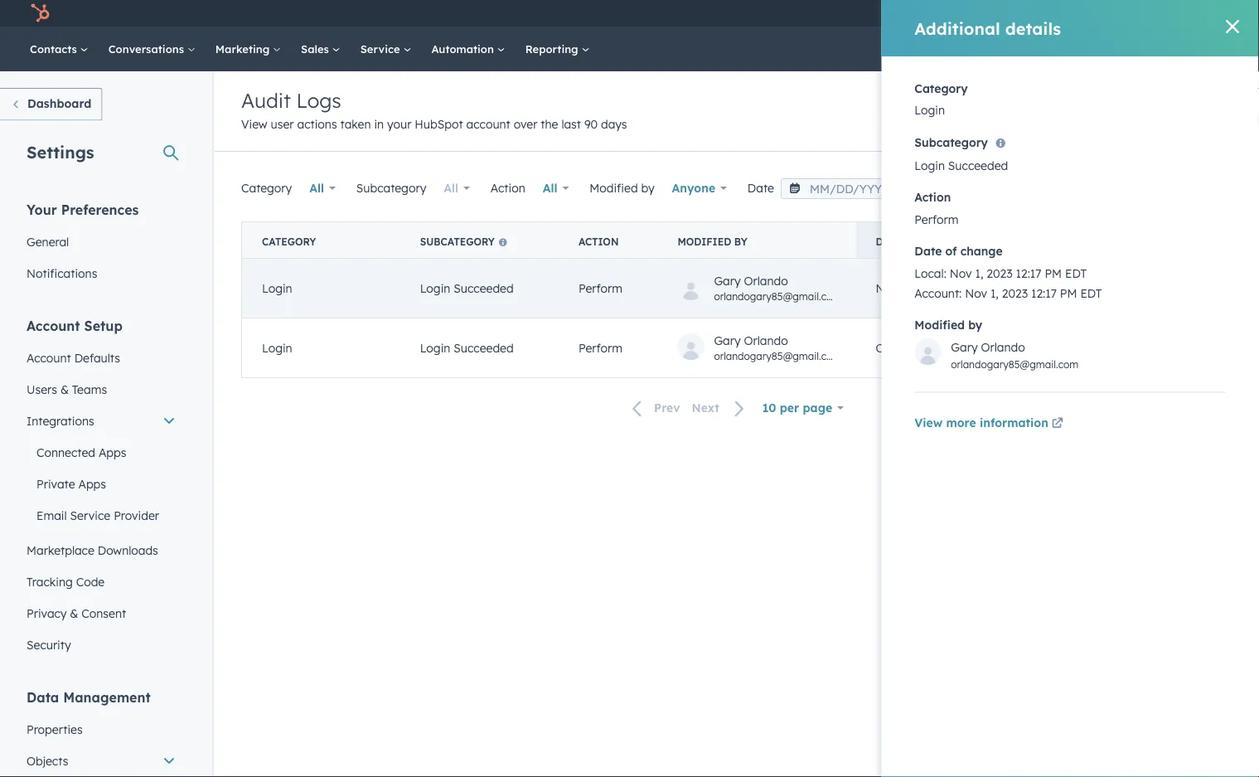 Task type: vqa. For each thing, say whether or not it's contained in the screenshot.
Conta
no



Task type: describe. For each thing, give the bounding box(es) containing it.
2 horizontal spatial 1,
[[991, 286, 999, 300]]

account for account login history link
[[1064, 281, 1111, 295]]

conversations link
[[98, 27, 206, 71]]

dashboard link
[[0, 88, 102, 121]]

perform for nov
[[579, 281, 623, 295]]

upgrade
[[961, 7, 1006, 21]]

2 vertical spatial modified
[[915, 318, 965, 332]]

nov right account:
[[966, 286, 988, 300]]

tracking code link
[[17, 566, 186, 598]]

anyone button
[[661, 172, 738, 205]]

all for subcategory
[[444, 181, 459, 195]]

account for account defaults link
[[27, 350, 71, 365]]

account setup element
[[17, 316, 186, 661]]

privacy & consent
[[27, 606, 126, 620]]

hubspot link
[[20, 3, 62, 23]]

all button for subcategory
[[433, 172, 481, 205]]

2 account login history from the top
[[1064, 341, 1193, 355]]

nov up nov 1, 2023 12:17 pm edt
[[950, 266, 972, 280]]

category login
[[915, 81, 968, 117]]

in
[[374, 117, 384, 131]]

tracking
[[27, 574, 73, 589]]

private
[[36, 476, 75, 491]]

preferences
[[61, 201, 139, 218]]

reporting link
[[516, 27, 600, 71]]

connected apps link
[[17, 437, 186, 468]]

contacts link
[[20, 27, 98, 71]]

data
[[27, 689, 59, 705]]

change for date of change local: nov 1, 2023 12:17 pm edt account: nov 1, 2023 12:17 pm edt
[[961, 244, 1003, 258]]

actions
[[297, 117, 337, 131]]

help button
[[1079, 0, 1107, 27]]

search image
[[1225, 43, 1237, 55]]

2 history from the top
[[1151, 341, 1193, 355]]

users
[[27, 382, 57, 396]]

menu containing abc
[[941, 0, 1240, 27]]

0 vertical spatial perform
[[915, 212, 959, 226]]

objects button
[[17, 745, 186, 777]]

reporting
[[526, 42, 582, 56]]

marketplace downloads
[[27, 543, 158, 557]]

0 vertical spatial succeeded
[[949, 158, 1009, 173]]

additional details
[[915, 18, 1062, 39]]

login succeeded for nov 1, 2023 12:17 pm edt
[[420, 281, 514, 295]]

service link
[[351, 27, 422, 71]]

account setup
[[27, 317, 123, 334]]

2 vertical spatial modified by
[[915, 318, 983, 332]]

all button for action
[[532, 172, 580, 205]]

local:
[[915, 266, 947, 280]]

last
[[562, 117, 581, 131]]

tracking code
[[27, 574, 105, 589]]

service inside service link
[[360, 42, 403, 56]]

conversations
[[108, 42, 187, 56]]

10 per page
[[763, 401, 833, 415]]

MM/DD/YYYY text field
[[928, 178, 1046, 199]]

user
[[271, 117, 294, 131]]

view inside audit logs view user actions taken in your hubspot account over the last 90 days
[[241, 117, 268, 131]]

1 horizontal spatial action
[[579, 236, 619, 248]]

marketplaces button
[[1041, 0, 1076, 27]]

account login history link
[[1064, 281, 1211, 295]]

audit logs view user actions taken in your hubspot account over the last 90 days
[[241, 88, 627, 131]]

date for date
[[748, 181, 775, 195]]

marketplace downloads link
[[17, 535, 186, 566]]

account for account setup element
[[27, 317, 80, 334]]

data management
[[27, 689, 151, 705]]

calling icon button
[[1009, 2, 1038, 24]]

email service provider link
[[17, 500, 186, 531]]

properties link
[[17, 714, 186, 745]]

2023 right '31,' at the right top
[[916, 341, 942, 355]]

login inside category login
[[915, 103, 945, 117]]

automation
[[432, 42, 497, 56]]

view more information link
[[915, 414, 1066, 434]]

your preferences element
[[17, 200, 186, 289]]

10 per page button
[[755, 391, 852, 425]]

action perform
[[915, 190, 959, 226]]

next button
[[686, 397, 755, 419]]

sales link
[[291, 27, 351, 71]]

marketplaces image
[[1051, 7, 1066, 22]]

connected apps
[[36, 445, 126, 459]]

& for privacy
[[70, 606, 78, 620]]

10
[[763, 401, 777, 415]]

users & teams link
[[17, 374, 186, 405]]

date of change
[[876, 236, 965, 248]]

security
[[27, 637, 71, 652]]

downloads
[[98, 543, 158, 557]]

nov 1, 2023 12:17 pm edt
[[876, 281, 1013, 295]]

details
[[1006, 18, 1062, 39]]

marketing link
[[206, 27, 291, 71]]

hubspot
[[415, 117, 463, 131]]

1 vertical spatial modified
[[678, 236, 732, 248]]

defaults
[[74, 350, 120, 365]]

objects
[[27, 753, 68, 768]]

1 horizontal spatial by
[[735, 236, 748, 248]]

gary for oct 31, 2023 5:46 pm edt
[[714, 333, 741, 347]]

your preferences
[[27, 201, 139, 218]]

gary orlando orlandogary85@gmail.com for nov
[[714, 273, 842, 302]]

service inside email service provider link
[[70, 508, 110, 522]]

of for date of change
[[905, 236, 919, 248]]

perform for oct
[[579, 341, 623, 355]]

taken
[[340, 117, 371, 131]]

marketplace
[[27, 543, 94, 557]]

1 vertical spatial category
[[241, 181, 292, 195]]

descending sort. press to sort ascending. element
[[970, 235, 976, 249]]

pagination navigation
[[623, 397, 755, 419]]

2023 down 'local:'
[[913, 281, 939, 295]]

2023 right account:
[[1002, 286, 1028, 300]]

0 vertical spatial login succeeded
[[915, 158, 1009, 173]]

automation link
[[422, 27, 516, 71]]

all for category
[[310, 181, 324, 195]]

& for users
[[60, 382, 69, 396]]

of for date of change local: nov 1, 2023 12:17 pm edt account: nov 1, 2023 12:17 pm edt
[[946, 244, 958, 258]]

more
[[947, 415, 977, 430]]

settings image
[[1113, 7, 1128, 22]]

logs
[[297, 88, 341, 113]]

abc
[[1194, 6, 1213, 20]]

date of change button
[[856, 222, 1045, 258]]

prev
[[654, 401, 680, 415]]

prev button
[[623, 397, 686, 419]]

private apps link
[[17, 468, 186, 500]]

contacts
[[30, 42, 80, 56]]

general link
[[17, 226, 186, 258]]

descending sort. press to sort ascending. image
[[970, 235, 976, 246]]

orlandogary85@gmail.com for nov
[[714, 290, 842, 302]]

link opens in a new window image inside the view more information link
[[1052, 418, 1064, 430]]

subcategory for action
[[356, 181, 427, 195]]

account defaults link
[[17, 342, 186, 374]]

gary orlando image
[[1176, 6, 1191, 21]]

consent
[[82, 606, 126, 620]]

settings
[[27, 141, 94, 162]]

1 account login history from the top
[[1064, 281, 1193, 295]]

notifications button
[[1135, 0, 1163, 27]]

change for date of change
[[922, 236, 965, 248]]



Task type: locate. For each thing, give the bounding box(es) containing it.
by
[[641, 181, 655, 195], [735, 236, 748, 248], [969, 318, 983, 332]]

2 horizontal spatial all button
[[532, 172, 580, 205]]

0 horizontal spatial all button
[[299, 172, 347, 205]]

1 vertical spatial succeeded
[[454, 281, 514, 295]]

succeeded for nov 1, 2023 12:17 pm edt
[[454, 281, 514, 295]]

notifications link
[[17, 258, 186, 289]]

login succeeded for oct 31, 2023 5:46 pm edt
[[420, 341, 514, 355]]

2 vertical spatial category
[[262, 236, 316, 248]]

1, left account:
[[902, 281, 910, 295]]

notifications image
[[1141, 7, 1156, 22]]

1 vertical spatial apps
[[78, 476, 106, 491]]

over
[[514, 117, 538, 131]]

2 vertical spatial subcategory
[[420, 236, 495, 248]]

all button for category
[[299, 172, 347, 205]]

gary orlando orlandogary85@gmail.com for oct
[[714, 333, 842, 362]]

3 all from the left
[[543, 181, 558, 195]]

modified down days
[[590, 181, 638, 195]]

view down audit
[[241, 117, 268, 131]]

2 horizontal spatial date
[[915, 244, 943, 258]]

0 horizontal spatial &
[[60, 382, 69, 396]]

1 horizontal spatial 1,
[[976, 266, 984, 280]]

date for date of change
[[876, 236, 902, 248]]

1 horizontal spatial service
[[360, 42, 403, 56]]

provider
[[114, 508, 159, 522]]

1 vertical spatial &
[[70, 606, 78, 620]]

0 horizontal spatial of
[[905, 236, 919, 248]]

1 horizontal spatial view
[[915, 415, 943, 430]]

orlando for nov 1, 2023 12:17 pm edt
[[744, 273, 789, 288]]

service
[[360, 42, 403, 56], [70, 508, 110, 522]]

account
[[467, 117, 511, 131]]

1 horizontal spatial of
[[946, 244, 958, 258]]

anyone
[[672, 181, 716, 195]]

1 all from the left
[[310, 181, 324, 195]]

modified by up oct 31, 2023 5:46 pm edt
[[915, 318, 983, 332]]

setup
[[84, 317, 123, 334]]

apps for private apps
[[78, 476, 106, 491]]

general
[[27, 234, 69, 249]]

management
[[63, 689, 151, 705]]

2 horizontal spatial all
[[543, 181, 558, 195]]

0 horizontal spatial view
[[241, 117, 268, 131]]

1 all button from the left
[[299, 172, 347, 205]]

privacy & consent link
[[17, 598, 186, 629]]

all button down hubspot
[[433, 172, 481, 205]]

1 vertical spatial account login history
[[1064, 341, 1193, 355]]

1 link opens in a new window image from the top
[[1052, 414, 1064, 434]]

1, down descending sort. press to sort ascending. element
[[976, 266, 984, 280]]

properties
[[27, 722, 83, 736]]

all down actions
[[310, 181, 324, 195]]

31,
[[899, 341, 913, 355]]

1 vertical spatial modified by
[[678, 236, 748, 248]]

security link
[[17, 629, 186, 661]]

code
[[76, 574, 105, 589]]

succeeded
[[949, 158, 1009, 173], [454, 281, 514, 295], [454, 341, 514, 355]]

2 all button from the left
[[433, 172, 481, 205]]

integrations
[[27, 413, 94, 428]]

view left more
[[915, 415, 943, 430]]

apps down integrations button
[[99, 445, 126, 459]]

account defaults
[[27, 350, 120, 365]]

5:46
[[946, 341, 969, 355]]

1 vertical spatial subcategory
[[356, 181, 427, 195]]

0 vertical spatial &
[[60, 382, 69, 396]]

action
[[491, 181, 526, 195], [915, 190, 951, 204], [579, 236, 619, 248]]

settings link
[[1111, 5, 1131, 22]]

orlando for oct 31, 2023 5:46 pm edt
[[744, 333, 789, 347]]

upgrade image
[[943, 7, 958, 22]]

12:17
[[1016, 266, 1042, 280], [942, 281, 968, 295], [1032, 286, 1057, 300]]

0 vertical spatial service
[[360, 42, 403, 56]]

1 horizontal spatial modified by
[[678, 236, 748, 248]]

gary orlando orlandogary85@gmail.com
[[714, 273, 842, 302], [714, 333, 842, 362], [952, 340, 1079, 371]]

all
[[310, 181, 324, 195], [444, 181, 459, 195], [543, 181, 558, 195]]

link opens in a new window image
[[1052, 414, 1064, 434], [1052, 418, 1064, 430]]

date inside date of change local: nov 1, 2023 12:17 pm edt account: nov 1, 2023 12:17 pm edt
[[915, 244, 943, 258]]

by down anyone popup button
[[735, 236, 748, 248]]

of up 'local:'
[[905, 236, 919, 248]]

sales
[[301, 42, 332, 56]]

1 vertical spatial by
[[735, 236, 748, 248]]

gary for nov 1, 2023 12:17 pm edt
[[714, 273, 741, 288]]

of inside button
[[905, 236, 919, 248]]

modified by down days
[[590, 181, 655, 195]]

1 vertical spatial perform
[[579, 281, 623, 295]]

2 link opens in a new window image from the top
[[1052, 418, 1064, 430]]

email
[[36, 508, 67, 522]]

service right sales link
[[360, 42, 403, 56]]

all button down the
[[532, 172, 580, 205]]

days
[[601, 117, 627, 131]]

0 horizontal spatial action
[[491, 181, 526, 195]]

1 vertical spatial service
[[70, 508, 110, 522]]

of left descending sort. press to sort ascending. element
[[946, 244, 958, 258]]

view more information
[[915, 415, 1049, 430]]

1 horizontal spatial modified
[[678, 236, 732, 248]]

your
[[387, 117, 412, 131]]

additional
[[915, 18, 1001, 39]]

modified down anyone popup button
[[678, 236, 732, 248]]

2 vertical spatial login succeeded
[[420, 341, 514, 355]]

view
[[241, 117, 268, 131], [915, 415, 943, 430]]

dashboard
[[27, 96, 92, 111]]

by left anyone
[[641, 181, 655, 195]]

perform
[[915, 212, 959, 226], [579, 281, 623, 295], [579, 341, 623, 355]]

0 vertical spatial category
[[915, 81, 968, 95]]

1 horizontal spatial &
[[70, 606, 78, 620]]

the
[[541, 117, 559, 131]]

1,
[[976, 266, 984, 280], [902, 281, 910, 295], [991, 286, 999, 300]]

0 horizontal spatial all
[[310, 181, 324, 195]]

service down private apps link
[[70, 508, 110, 522]]

1 horizontal spatial all button
[[433, 172, 481, 205]]

search button
[[1217, 35, 1245, 63]]

1 vertical spatial history
[[1151, 341, 1193, 355]]

change
[[922, 236, 965, 248], [961, 244, 1003, 258]]

connected
[[36, 445, 95, 459]]

3 all button from the left
[[532, 172, 580, 205]]

1 horizontal spatial date
[[876, 236, 902, 248]]

all down hubspot
[[444, 181, 459, 195]]

succeeded for oct 31, 2023 5:46 pm edt
[[454, 341, 514, 355]]

close image
[[1227, 20, 1240, 33]]

& right users
[[60, 382, 69, 396]]

1 history from the top
[[1151, 281, 1193, 295]]

2 all from the left
[[444, 181, 459, 195]]

audit
[[241, 88, 291, 113]]

& right privacy
[[70, 606, 78, 620]]

all down the
[[543, 181, 558, 195]]

integrations button
[[17, 405, 186, 437]]

information
[[980, 415, 1049, 430]]

per
[[780, 401, 800, 415]]

0 vertical spatial account login history
[[1064, 281, 1193, 295]]

modified up oct 31, 2023 5:46 pm edt
[[915, 318, 965, 332]]

0 horizontal spatial 1,
[[902, 281, 910, 295]]

0 vertical spatial subcategory
[[915, 135, 988, 149]]

change up nov 1, 2023 12:17 pm edt
[[961, 244, 1003, 258]]

nov
[[950, 266, 972, 280], [876, 281, 898, 295], [966, 286, 988, 300]]

of
[[905, 236, 919, 248], [946, 244, 958, 258]]

0 vertical spatial modified
[[590, 181, 638, 195]]

category
[[915, 81, 968, 95], [241, 181, 292, 195], [262, 236, 316, 248]]

2 horizontal spatial modified
[[915, 318, 965, 332]]

subcategory for perform
[[420, 236, 495, 248]]

to
[[908, 181, 919, 195]]

next
[[692, 401, 720, 415]]

2 vertical spatial perform
[[579, 341, 623, 355]]

0 vertical spatial by
[[641, 181, 655, 195]]

0 horizontal spatial modified by
[[590, 181, 655, 195]]

orlandogary85@gmail.com for oct
[[714, 349, 842, 362]]

all for action
[[543, 181, 558, 195]]

of inside date of change local: nov 1, 2023 12:17 pm edt account: nov 1, 2023 12:17 pm edt
[[946, 244, 958, 258]]

notifications
[[27, 266, 97, 280]]

date of change local: nov 1, 2023 12:17 pm edt account: nov 1, 2023 12:17 pm edt
[[915, 244, 1103, 300]]

1 vertical spatial login succeeded
[[420, 281, 514, 295]]

modified by
[[590, 181, 655, 195], [678, 236, 748, 248], [915, 318, 983, 332]]

all button down actions
[[299, 172, 347, 205]]

history
[[1151, 281, 1193, 295], [1151, 341, 1193, 355]]

orlandogary85@gmail.com
[[714, 290, 842, 302], [714, 349, 842, 362], [952, 358, 1079, 371]]

pm
[[1045, 266, 1062, 280], [971, 281, 988, 295], [1061, 286, 1078, 300], [972, 341, 989, 355]]

oct 31, 2023 5:46 pm edt
[[876, 341, 1014, 355]]

action inside action perform
[[915, 190, 951, 204]]

1, right account:
[[991, 286, 999, 300]]

page
[[803, 401, 833, 415]]

date for date of change local: nov 1, 2023 12:17 pm edt account: nov 1, 2023 12:17 pm edt
[[915, 244, 943, 258]]

0 vertical spatial apps
[[99, 445, 126, 459]]

nov left account:
[[876, 281, 898, 295]]

1 horizontal spatial all
[[444, 181, 459, 195]]

2023 up nov 1, 2023 12:17 pm edt
[[987, 266, 1013, 280]]

2 vertical spatial succeeded
[[454, 341, 514, 355]]

abc button
[[1166, 0, 1238, 27]]

date inside button
[[876, 236, 902, 248]]

0 vertical spatial history
[[1151, 281, 1193, 295]]

Search HubSpot search field
[[1027, 35, 1230, 63]]

0 vertical spatial view
[[241, 117, 268, 131]]

2 horizontal spatial action
[[915, 190, 951, 204]]

date
[[748, 181, 775, 195], [876, 236, 902, 248], [915, 244, 943, 258]]

apps for connected apps
[[99, 445, 126, 459]]

2 horizontal spatial modified by
[[915, 318, 983, 332]]

0 horizontal spatial service
[[70, 508, 110, 522]]

change left descending sort. press to sort ascending. element
[[922, 236, 965, 248]]

2 horizontal spatial by
[[969, 318, 983, 332]]

0 vertical spatial modified by
[[590, 181, 655, 195]]

account:
[[915, 286, 962, 300]]

change inside date of change local: nov 1, 2023 12:17 pm edt account: nov 1, 2023 12:17 pm edt
[[961, 244, 1003, 258]]

2 vertical spatial by
[[969, 318, 983, 332]]

0 horizontal spatial date
[[748, 181, 775, 195]]

by up the '5:46'
[[969, 318, 983, 332]]

0 horizontal spatial modified
[[590, 181, 638, 195]]

MM/DD/YYYY text field
[[781, 178, 900, 199]]

login succeeded
[[915, 158, 1009, 173], [420, 281, 514, 295], [420, 341, 514, 355]]

change inside button
[[922, 236, 965, 248]]

help image
[[1086, 7, 1101, 22]]

apps up email service provider
[[78, 476, 106, 491]]

data management element
[[17, 688, 186, 777]]

private apps
[[36, 476, 106, 491]]

1 vertical spatial view
[[915, 415, 943, 430]]

your
[[27, 201, 57, 218]]

0 horizontal spatial by
[[641, 181, 655, 195]]

users & teams
[[27, 382, 107, 396]]

calling icon image
[[1016, 6, 1031, 21]]

hubspot image
[[30, 3, 50, 23]]

modified by down anyone popup button
[[678, 236, 748, 248]]

menu
[[941, 0, 1240, 27]]



